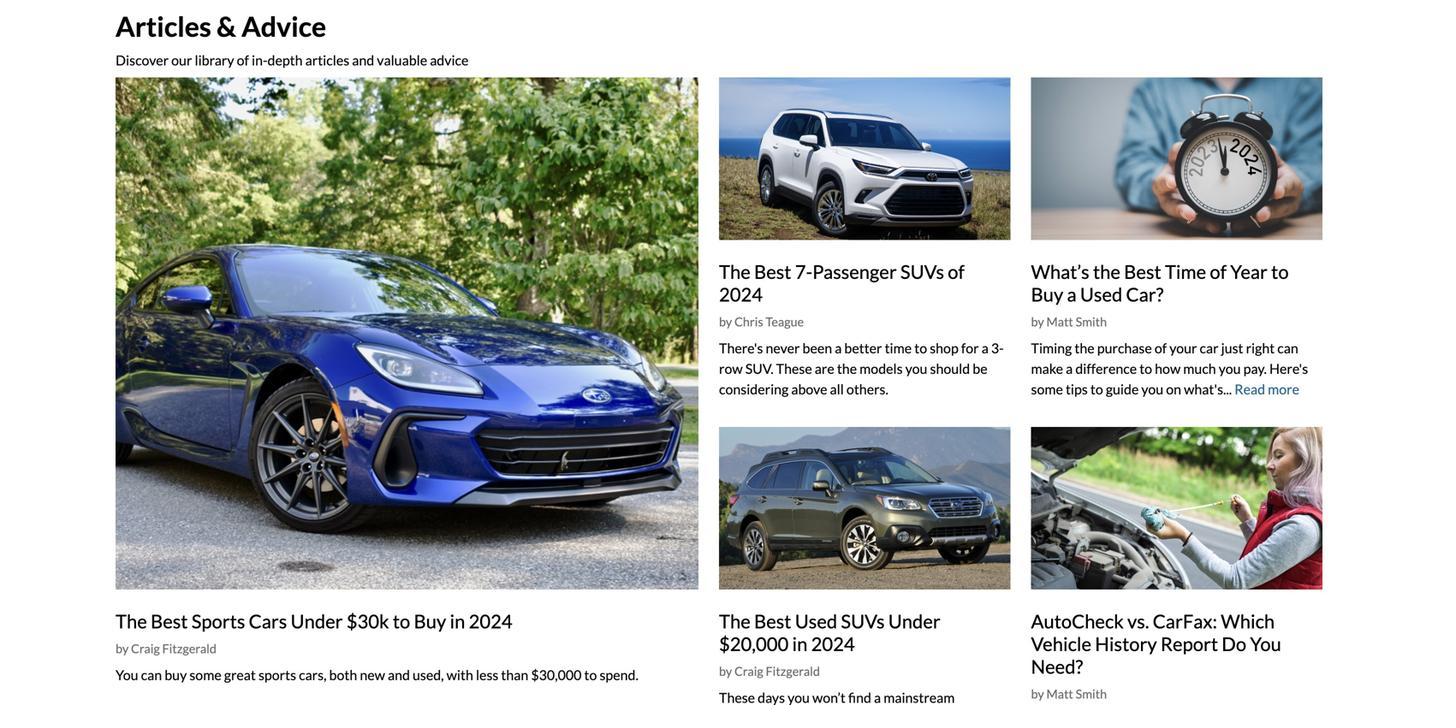 Task type: locate. For each thing, give the bounding box(es) containing it.
1 horizontal spatial by craig fitzgerald
[[719, 664, 820, 679]]

are
[[815, 360, 835, 377]]

the best used suvs under $20,000 in 2024
[[719, 611, 941, 656]]

by for the best sports cars under $30k to buy in 2024
[[116, 642, 129, 656]]

the best sports cars under $30k to buy in 2024 link
[[116, 611, 513, 633]]

the inside the best 7-passenger suvs of 2024
[[719, 261, 751, 283]]

autocheck vs. carfax: which vehicle history report do you need?
[[1031, 611, 1282, 678]]

fitzgerald
[[162, 642, 217, 656], [766, 664, 820, 679]]

&
[[217, 10, 236, 43]]

2 matt from the top
[[1047, 687, 1074, 702]]

1 vertical spatial craig
[[735, 664, 764, 679]]

the up difference
[[1075, 340, 1095, 357]]

1 smith from the top
[[1076, 315, 1107, 329]]

1 horizontal spatial buy
[[1031, 283, 1064, 306]]

make
[[1031, 360, 1063, 377]]

here's
[[1270, 360, 1308, 377]]

0 horizontal spatial can
[[141, 667, 162, 684]]

what's the best time of year to buy a used car? link
[[1031, 261, 1289, 306]]

0 horizontal spatial you
[[906, 360, 928, 377]]

0 vertical spatial buy
[[1031, 283, 1064, 306]]

1 vertical spatial used
[[795, 611, 838, 633]]

all
[[830, 381, 844, 398]]

new
[[360, 667, 385, 684]]

by for autocheck vs. carfax: which vehicle history report do you need?
[[1031, 687, 1044, 702]]

in right $20,000
[[792, 633, 808, 656]]

what's the best time of year to buy a used car? image
[[1031, 77, 1323, 240]]

can up here's
[[1278, 340, 1299, 357]]

the inside 'timing the purchase of your car just right can make a difference to how much you pay. here's some tips to guide you on what's...'
[[1075, 340, 1095, 357]]

of
[[237, 52, 249, 68], [948, 261, 965, 283], [1210, 261, 1227, 283], [1155, 340, 1167, 357]]

0 vertical spatial by matt smith
[[1031, 315, 1107, 329]]

best for the best used suvs under $20,000 in 2024
[[754, 611, 792, 633]]

1 vertical spatial buy
[[414, 611, 446, 633]]

the right "are" at the bottom
[[837, 360, 857, 377]]

the best sports cars under $30k to buy in 2024 image
[[116, 77, 699, 590]]

better
[[845, 340, 882, 357]]

matt up timing
[[1047, 315, 1074, 329]]

best up the car?
[[1124, 261, 1162, 283]]

above
[[791, 381, 827, 398]]

0 vertical spatial can
[[1278, 340, 1299, 357]]

by craig fitzgerald for used
[[719, 664, 820, 679]]

the for the best 7-passenger suvs of 2024
[[719, 261, 751, 283]]

by matt smith
[[1031, 315, 1107, 329], [1031, 687, 1107, 702]]

1 horizontal spatial craig
[[735, 664, 764, 679]]

right
[[1246, 340, 1275, 357]]

to right 'tips'
[[1091, 381, 1103, 398]]

a inside what's the best time of year to buy a used car?
[[1067, 283, 1077, 306]]

vehicle
[[1031, 633, 1092, 656]]

smith up the purchase
[[1076, 315, 1107, 329]]

the best 7-passenger suvs of 2024
[[719, 261, 965, 306]]

by craig fitzgerald up buy
[[116, 642, 217, 656]]

best
[[754, 261, 792, 283], [1124, 261, 1162, 283], [151, 611, 188, 633], [754, 611, 792, 633]]

suvs
[[901, 261, 944, 283], [841, 611, 885, 633]]

1 horizontal spatial some
[[1031, 381, 1063, 398]]

1 vertical spatial suvs
[[841, 611, 885, 633]]

than
[[501, 667, 529, 684]]

autocheck vs. carfax: which vehicle history report do you need? image
[[1031, 427, 1323, 590]]

1 horizontal spatial and
[[388, 667, 410, 684]]

models
[[860, 360, 903, 377]]

can
[[1278, 340, 1299, 357], [141, 667, 162, 684]]

0 horizontal spatial and
[[352, 52, 374, 68]]

the inside what's the best time of year to buy a used car?
[[1093, 261, 1121, 283]]

sports
[[192, 611, 245, 633]]

$30k
[[347, 611, 389, 633]]

you left 'on'
[[1142, 381, 1164, 398]]

you down time
[[906, 360, 928, 377]]

0 vertical spatial the
[[1093, 261, 1121, 283]]

do
[[1222, 633, 1247, 656]]

time
[[1165, 261, 1207, 283]]

the
[[1093, 261, 1121, 283], [1075, 340, 1095, 357], [837, 360, 857, 377]]

a up 'tips'
[[1066, 360, 1073, 377]]

by matt smith up timing
[[1031, 315, 1107, 329]]

0 horizontal spatial under
[[291, 611, 343, 633]]

best left the sports
[[151, 611, 188, 633]]

buy down what's
[[1031, 283, 1064, 306]]

smith for used
[[1076, 315, 1107, 329]]

and
[[352, 52, 374, 68], [388, 667, 410, 684]]

a left 3- on the right of page
[[982, 340, 989, 357]]

the inside there's never been a better time to shop for a 3- row suv. these are the models you should be considering above all others.
[[837, 360, 857, 377]]

both
[[329, 667, 357, 684]]

smith
[[1076, 315, 1107, 329], [1076, 687, 1107, 702]]

2 horizontal spatial 2024
[[811, 633, 855, 656]]

0 vertical spatial and
[[352, 52, 374, 68]]

which
[[1221, 611, 1275, 633]]

under
[[291, 611, 343, 633], [889, 611, 941, 633]]

the
[[719, 261, 751, 283], [116, 611, 147, 633], [719, 611, 751, 633]]

a down what's
[[1067, 283, 1077, 306]]

1 vertical spatial by craig fitzgerald
[[719, 664, 820, 679]]

1 horizontal spatial you
[[1142, 381, 1164, 398]]

1 vertical spatial can
[[141, 667, 162, 684]]

7-
[[795, 261, 813, 283]]

1 horizontal spatial under
[[889, 611, 941, 633]]

by matt smith for used
[[1031, 315, 1107, 329]]

1 vertical spatial matt
[[1047, 687, 1074, 702]]

fitzgerald down $20,000
[[766, 664, 820, 679]]

you inside autocheck vs. carfax: which vehicle history report do you need?
[[1250, 633, 1282, 656]]

to right year
[[1272, 261, 1289, 283]]

of left year
[[1210, 261, 1227, 283]]

1 matt from the top
[[1047, 315, 1074, 329]]

for
[[961, 340, 979, 357]]

you left buy
[[116, 667, 138, 684]]

2 under from the left
[[889, 611, 941, 633]]

can inside 'timing the purchase of your car just right can make a difference to how much you pay. here's some tips to guide you on what's...'
[[1278, 340, 1299, 357]]

1 horizontal spatial used
[[1080, 283, 1123, 306]]

great
[[224, 667, 256, 684]]

2 smith from the top
[[1076, 687, 1107, 702]]

and right new
[[388, 667, 410, 684]]

and right articles on the left of the page
[[352, 52, 374, 68]]

0 vertical spatial you
[[1250, 633, 1282, 656]]

0 vertical spatial by craig fitzgerald
[[116, 642, 217, 656]]

need?
[[1031, 656, 1083, 678]]

1 vertical spatial by matt smith
[[1031, 687, 1107, 702]]

2 vertical spatial the
[[837, 360, 857, 377]]

discover our library of in-depth articles and valuable advice
[[116, 52, 469, 68]]

just
[[1222, 340, 1244, 357]]

buy for a
[[1031, 283, 1064, 306]]

by matt smith down need?
[[1031, 687, 1107, 702]]

in up with
[[450, 611, 465, 633]]

you inside there's never been a better time to shop for a 3- row suv. these are the models you should be considering above all others.
[[906, 360, 928, 377]]

read more
[[1235, 381, 1300, 398]]

of up how
[[1155, 340, 1167, 357]]

some inside 'timing the purchase of your car just right can make a difference to how much you pay. here's some tips to guide you on what's...'
[[1031, 381, 1063, 398]]

a
[[1067, 283, 1077, 306], [835, 340, 842, 357], [982, 340, 989, 357], [1066, 360, 1073, 377]]

sports
[[259, 667, 296, 684]]

best inside the best used suvs under $20,000 in 2024
[[754, 611, 792, 633]]

craig for the best sports cars under $30k to buy in 2024
[[131, 642, 160, 656]]

2024 up the less
[[469, 611, 513, 633]]

by craig fitzgerald
[[116, 642, 217, 656], [719, 664, 820, 679]]

carfax:
[[1153, 611, 1218, 633]]

timing the purchase of your car just right can make a difference to how much you pay. here's some tips to guide you on what's...
[[1031, 340, 1308, 398]]

in
[[450, 611, 465, 633], [792, 633, 808, 656]]

$30,000
[[531, 667, 582, 684]]

you
[[906, 360, 928, 377], [1219, 360, 1241, 377], [1142, 381, 1164, 398]]

0 horizontal spatial you
[[116, 667, 138, 684]]

matt for need?
[[1047, 687, 1074, 702]]

0 horizontal spatial buy
[[414, 611, 446, 633]]

1 horizontal spatial can
[[1278, 340, 1299, 357]]

smith down need?
[[1076, 687, 1107, 702]]

of up shop
[[948, 261, 965, 283]]

under for suvs
[[889, 611, 941, 633]]

under inside the best used suvs under $20,000 in 2024
[[889, 611, 941, 633]]

matt down need?
[[1047, 687, 1074, 702]]

how
[[1155, 360, 1181, 377]]

1 horizontal spatial suvs
[[901, 261, 944, 283]]

teague
[[766, 315, 804, 329]]

0 vertical spatial suvs
[[901, 261, 944, 283]]

2024 inside the best 7-passenger suvs of 2024
[[719, 283, 763, 306]]

0 vertical spatial smith
[[1076, 315, 1107, 329]]

0 vertical spatial craig
[[131, 642, 160, 656]]

library
[[195, 52, 234, 68]]

2024 up chris
[[719, 283, 763, 306]]

0 vertical spatial used
[[1080, 283, 1123, 306]]

less
[[476, 667, 499, 684]]

autocheck
[[1031, 611, 1124, 633]]

1 vertical spatial smith
[[1076, 687, 1107, 702]]

1 horizontal spatial 2024
[[719, 283, 763, 306]]

some right buy
[[190, 667, 222, 684]]

read
[[1235, 381, 1266, 398]]

the inside the best used suvs under $20,000 in 2024
[[719, 611, 751, 633]]

to left spend.
[[584, 667, 597, 684]]

matt
[[1047, 315, 1074, 329], [1047, 687, 1074, 702]]

to right time
[[915, 340, 927, 357]]

1 horizontal spatial in
[[792, 633, 808, 656]]

1 vertical spatial some
[[190, 667, 222, 684]]

what's the best time of year to buy a used car?
[[1031, 261, 1289, 306]]

matt for used
[[1047, 315, 1074, 329]]

with
[[447, 667, 473, 684]]

more
[[1268, 381, 1300, 398]]

2024 right $20,000
[[811, 633, 855, 656]]

0 vertical spatial some
[[1031, 381, 1063, 398]]

the right what's
[[1093, 261, 1121, 283]]

buy up used,
[[414, 611, 446, 633]]

you
[[1250, 633, 1282, 656], [116, 667, 138, 684]]

the for timing
[[1075, 340, 1095, 357]]

0 horizontal spatial craig
[[131, 642, 160, 656]]

best inside the best 7-passenger suvs of 2024
[[754, 261, 792, 283]]

by craig fitzgerald down $20,000
[[719, 664, 820, 679]]

best left the 7-
[[754, 261, 792, 283]]

fitzgerald for sports
[[162, 642, 217, 656]]

suvs inside the best 7-passenger suvs of 2024
[[901, 261, 944, 283]]

buy inside what's the best time of year to buy a used car?
[[1031, 283, 1064, 306]]

0 horizontal spatial fitzgerald
[[162, 642, 217, 656]]

in inside the best used suvs under $20,000 in 2024
[[792, 633, 808, 656]]

1 horizontal spatial fitzgerald
[[766, 664, 820, 679]]

0 vertical spatial matt
[[1047, 315, 1074, 329]]

smith for need?
[[1076, 687, 1107, 702]]

suv.
[[746, 360, 774, 377]]

to left how
[[1140, 360, 1153, 377]]

0 horizontal spatial used
[[795, 611, 838, 633]]

1 vertical spatial fitzgerald
[[766, 664, 820, 679]]

1 under from the left
[[291, 611, 343, 633]]

by chris teague
[[719, 315, 804, 329]]

0 horizontal spatial by craig fitzgerald
[[116, 642, 217, 656]]

there's never been a better time to shop for a 3- row suv. these are the models you should be considering above all others.
[[719, 340, 1004, 398]]

0 vertical spatial fitzgerald
[[162, 642, 217, 656]]

you down just
[[1219, 360, 1241, 377]]

can left buy
[[141, 667, 162, 684]]

best up $20,000
[[754, 611, 792, 633]]

1 vertical spatial the
[[1075, 340, 1095, 357]]

0 horizontal spatial suvs
[[841, 611, 885, 633]]

by
[[719, 315, 732, 329], [1031, 315, 1044, 329], [116, 642, 129, 656], [719, 664, 732, 679], [1031, 687, 1044, 702]]

fitzgerald up buy
[[162, 642, 217, 656]]

1 horizontal spatial you
[[1250, 633, 1282, 656]]

2 by matt smith from the top
[[1031, 687, 1107, 702]]

used
[[1080, 283, 1123, 306], [795, 611, 838, 633]]

craig
[[131, 642, 160, 656], [735, 664, 764, 679]]

1 by matt smith from the top
[[1031, 315, 1107, 329]]

you down "which"
[[1250, 633, 1282, 656]]

some down make
[[1031, 381, 1063, 398]]



Task type: describe. For each thing, give the bounding box(es) containing it.
2024 inside the best used suvs under $20,000 in 2024
[[811, 633, 855, 656]]

pay.
[[1244, 360, 1267, 377]]

in-
[[252, 52, 268, 68]]

the for the best sports cars under $30k to buy in 2024
[[116, 611, 147, 633]]

best for the best 7-passenger suvs of 2024
[[754, 261, 792, 283]]

1 vertical spatial and
[[388, 667, 410, 684]]

the best 7-passenger suvs of 2024 image
[[719, 77, 1011, 240]]

your
[[1170, 340, 1197, 357]]

0 horizontal spatial some
[[190, 667, 222, 684]]

0 horizontal spatial in
[[450, 611, 465, 633]]

the best sports cars under $30k to buy in 2024
[[116, 611, 513, 633]]

by for the best 7-passenger suvs of 2024
[[719, 315, 732, 329]]

shop
[[930, 340, 959, 357]]

to inside what's the best time of year to buy a used car?
[[1272, 261, 1289, 283]]

0 horizontal spatial 2024
[[469, 611, 513, 633]]

vs.
[[1128, 611, 1149, 633]]

used inside what's the best time of year to buy a used car?
[[1080, 283, 1123, 306]]

you can buy some great sports cars, both new and used, with less than $30,000 to spend.
[[116, 667, 639, 684]]

discover
[[116, 52, 169, 68]]

our
[[171, 52, 192, 68]]

best inside what's the best time of year to buy a used car?
[[1124, 261, 1162, 283]]

used,
[[413, 667, 444, 684]]

passenger
[[813, 261, 897, 283]]

under for cars
[[291, 611, 343, 633]]

these
[[776, 360, 812, 377]]

1 vertical spatial you
[[116, 667, 138, 684]]

the for what's
[[1093, 261, 1121, 283]]

on
[[1166, 381, 1182, 398]]

by craig fitzgerald for sports
[[116, 642, 217, 656]]

of inside the best 7-passenger suvs of 2024
[[948, 261, 965, 283]]

advice
[[242, 10, 326, 43]]

car?
[[1126, 283, 1164, 306]]

the for the best used suvs under $20,000 in 2024
[[719, 611, 751, 633]]

been
[[803, 340, 832, 357]]

best for the best sports cars under $30k to buy in 2024
[[151, 611, 188, 633]]

never
[[766, 340, 800, 357]]

year
[[1231, 261, 1268, 283]]

to inside there's never been a better time to shop for a 3- row suv. these are the models you should be considering above all others.
[[915, 340, 927, 357]]

suvs inside the best used suvs under $20,000 in 2024
[[841, 611, 885, 633]]

tips
[[1066, 381, 1088, 398]]

of left in-
[[237, 52, 249, 68]]

by matt smith for need?
[[1031, 687, 1107, 702]]

$20,000
[[719, 633, 789, 656]]

be
[[973, 360, 988, 377]]

by for what's the best time of year to buy a used car?
[[1031, 315, 1044, 329]]

to right $30k
[[393, 611, 410, 633]]

chris
[[735, 315, 763, 329]]

timing
[[1031, 340, 1072, 357]]

articles
[[305, 52, 349, 68]]

buy for in
[[414, 611, 446, 633]]

cars,
[[299, 667, 327, 684]]

depth
[[268, 52, 303, 68]]

report
[[1161, 633, 1218, 656]]

time
[[885, 340, 912, 357]]

2 horizontal spatial you
[[1219, 360, 1241, 377]]

buy
[[165, 667, 187, 684]]

valuable
[[377, 52, 427, 68]]

history
[[1095, 633, 1157, 656]]

cars
[[249, 611, 287, 633]]

of inside 'timing the purchase of your car just right can make a difference to how much you pay. here's some tips to guide you on what's...'
[[1155, 340, 1167, 357]]

the best used suvs under $20,000 in 2024 link
[[719, 611, 941, 656]]

there's
[[719, 340, 763, 357]]

read more link
[[1235, 381, 1300, 398]]

difference
[[1076, 360, 1137, 377]]

advice
[[430, 52, 469, 68]]

used inside the best used suvs under $20,000 in 2024
[[795, 611, 838, 633]]

articles
[[116, 10, 211, 43]]

others.
[[847, 381, 889, 398]]

autocheck vs. carfax: which vehicle history report do you need? link
[[1031, 611, 1282, 678]]

what's...
[[1184, 381, 1232, 398]]

spend.
[[600, 667, 639, 684]]

a inside 'timing the purchase of your car just right can make a difference to how much you pay. here's some tips to guide you on what's...'
[[1066, 360, 1073, 377]]

much
[[1184, 360, 1216, 377]]

craig for the best used suvs under $20,000 in 2024
[[735, 664, 764, 679]]

considering
[[719, 381, 789, 398]]

car
[[1200, 340, 1219, 357]]

the best used suvs under $20,000 in 2024 image
[[719, 427, 1011, 590]]

a right been
[[835, 340, 842, 357]]

by for the best used suvs under $20,000 in 2024
[[719, 664, 732, 679]]

guide
[[1106, 381, 1139, 398]]

the best 7-passenger suvs of 2024 link
[[719, 261, 965, 306]]

what's
[[1031, 261, 1090, 283]]

should
[[930, 360, 970, 377]]

articles & advice
[[116, 10, 326, 43]]

row
[[719, 360, 743, 377]]

3-
[[991, 340, 1004, 357]]

purchase
[[1097, 340, 1152, 357]]

of inside what's the best time of year to buy a used car?
[[1210, 261, 1227, 283]]

fitzgerald for used
[[766, 664, 820, 679]]



Task type: vqa. For each thing, say whether or not it's contained in the screenshot.
Need?'s by Matt Smith
yes



